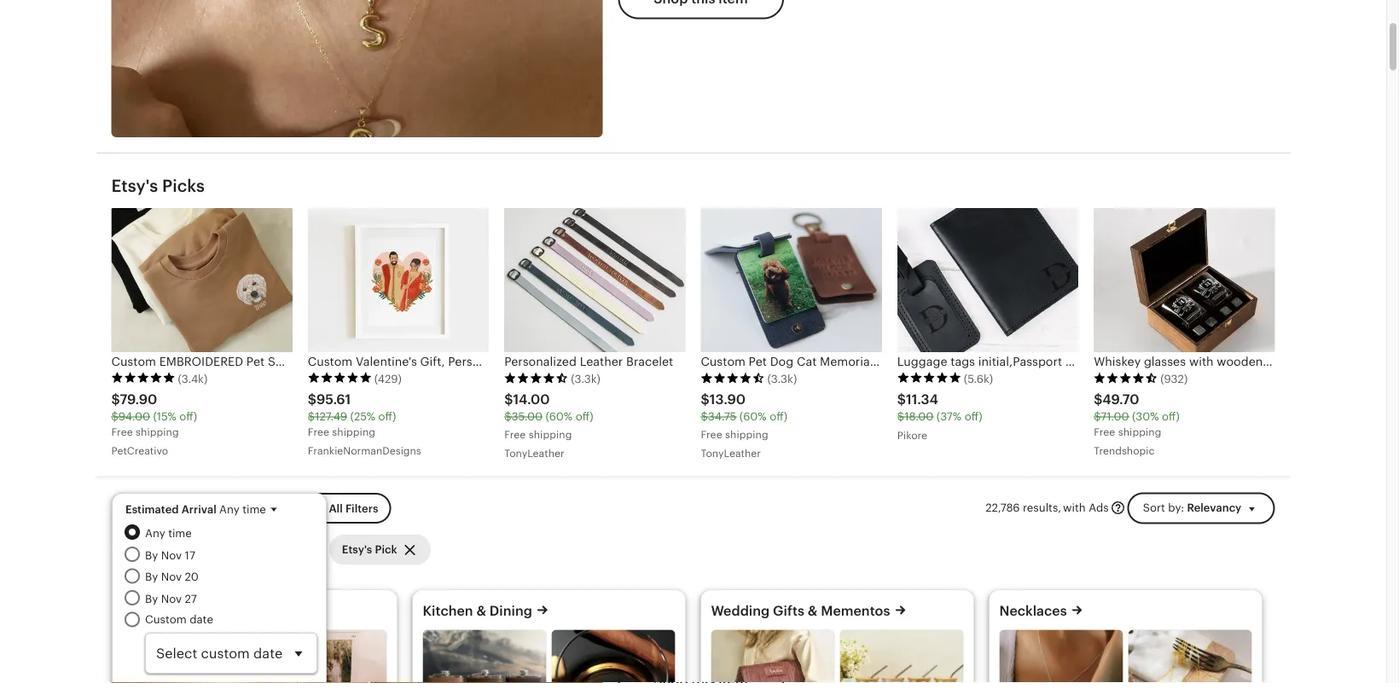 Task type: vqa. For each thing, say whether or not it's contained in the screenshot.
1st "off)" from right
yes



Task type: locate. For each thing, give the bounding box(es) containing it.
any time
[[145, 527, 192, 540]]

0 horizontal spatial 5 out of 5 stars image
[[111, 373, 175, 385]]

custom valentine's gift, personalised, couple portrait, anniversary gift, bespoke wedding portrait, illustration, art print image
[[308, 209, 489, 353]]

results,
[[1023, 502, 1061, 515]]

2 tonyleather from the left
[[701, 448, 761, 459]]

1 horizontal spatial (3.3k)
[[767, 373, 797, 385]]

1 tonyleather from the left
[[504, 448, 564, 459]]

time
[[242, 503, 266, 516], [168, 527, 192, 540]]

wedding
[[711, 604, 770, 619]]

nov left 20
[[161, 571, 182, 584]]

shipping inside the $ 95.61 $ 127.49 (25% off) free shipping frankienormandesigns
[[332, 427, 375, 438]]

1 horizontal spatial (60%
[[740, 411, 767, 423]]

off) for 11.34
[[965, 411, 982, 423]]

2 (3.3k) from the left
[[767, 373, 797, 385]]

all
[[329, 503, 343, 515]]

kitchen & dining link
[[423, 604, 532, 619]]

off) for 95.61
[[378, 411, 396, 423]]

shipping inside "$ 49.70 $ 71.00 (30% off) free shipping trendshopic"
[[1118, 427, 1162, 438]]

(60% down 13.90
[[740, 411, 767, 423]]

$ 11.34 $ 18.00 (37% off) pikore
[[897, 392, 982, 442]]

free inside $ 14.00 $ 35.00 (60% off) free shipping tonyleather
[[504, 429, 526, 441]]

1 vertical spatial time
[[168, 527, 192, 540]]

5 out of 5 stars image
[[111, 373, 175, 385], [308, 373, 372, 385], [897, 373, 961, 385]]

etsy's
[[111, 177, 158, 196], [342, 544, 372, 557]]

127.49
[[315, 411, 347, 423]]

(37%
[[937, 411, 962, 423]]

2 4.5 out of 5 stars image from the left
[[701, 373, 765, 385]]

(60% for 14.00
[[546, 411, 573, 423]]

5 out of 5 stars image up 11.34
[[897, 373, 961, 385]]

4.5 out of 5 stars image up 13.90
[[701, 373, 765, 385]]

3 off) from the left
[[576, 411, 593, 423]]

& right gifts
[[808, 604, 818, 619]]

1 (3.3k) from the left
[[571, 373, 601, 385]]

shipping for 79.90
[[136, 427, 179, 438]]

0 horizontal spatial etsy's
[[111, 177, 158, 196]]

etsy's pick link
[[329, 535, 431, 566]]

1 vertical spatial any
[[145, 527, 165, 540]]

(30%
[[1132, 411, 1159, 423]]

2 (60% from the left
[[740, 411, 767, 423]]

2 vertical spatial nov
[[161, 593, 182, 606]]

2 5 out of 5 stars image from the left
[[308, 373, 372, 385]]

95.61
[[317, 392, 351, 408]]

tonyleather for 14.00
[[504, 448, 564, 459]]

off) for 49.70
[[1162, 411, 1180, 423]]

by
[[145, 549, 158, 562], [145, 571, 158, 584], [145, 593, 158, 606]]

pikore
[[897, 430, 927, 442]]

shipping down (30%
[[1118, 427, 1162, 438]]

0 horizontal spatial tonyleather
[[504, 448, 564, 459]]

2 nov from the top
[[161, 571, 182, 584]]

0 horizontal spatial &
[[476, 604, 486, 619]]

1 (60% from the left
[[546, 411, 573, 423]]

off) inside $ 14.00 $ 35.00 (60% off) free shipping tonyleather
[[576, 411, 593, 423]]

1 horizontal spatial 5 out of 5 stars image
[[308, 373, 372, 385]]

(60% right 35.00
[[546, 411, 573, 423]]

0 horizontal spatial 4.5 out of 5 stars image
[[504, 373, 568, 385]]

nov
[[161, 549, 182, 562], [161, 571, 182, 584], [161, 593, 182, 606]]

(3.3k) up $ 13.90 $ 34.75 (60% off) free shipping tonyleather on the right of page
[[767, 373, 797, 385]]

0 horizontal spatial time
[[168, 527, 192, 540]]

0 vertical spatial time
[[242, 503, 266, 516]]

off) down personalized leather bracelet
[[576, 411, 593, 423]]

1 horizontal spatial 4.5 out of 5 stars image
[[701, 373, 765, 385]]

estimated
[[125, 503, 179, 516]]

any up any time link
[[219, 503, 239, 516]]

1 horizontal spatial tonyleather
[[701, 448, 761, 459]]

6 off) from the left
[[1162, 411, 1180, 423]]

2 horizontal spatial 5 out of 5 stars image
[[897, 373, 961, 385]]

4.5 out of 5 stars image down personalized at the bottom left
[[504, 373, 568, 385]]

petcreativo
[[111, 445, 168, 457]]

shipping inside $ 79.90 $ 94.00 (15% off) free shipping petcreativo
[[136, 427, 179, 438]]

by nov 20 link
[[145, 569, 317, 586]]

1 vertical spatial etsy's
[[342, 544, 372, 557]]

shipping inside $ 13.90 $ 34.75 (60% off) free shipping tonyleather
[[725, 429, 769, 441]]

0 horizontal spatial (60%
[[546, 411, 573, 423]]

whiskey glasses with wooden box, personalized whiskey glass, christmas gift, for boyfriend gifts, monogrammed whiskey glass image
[[1094, 209, 1275, 353]]

20
[[185, 571, 199, 584]]

4.5 out of 5 stars image for 13.90
[[701, 373, 765, 385]]

18.00
[[904, 411, 934, 423]]

shipping for 49.70
[[1118, 427, 1162, 438]]

nov for 17
[[161, 549, 182, 562]]

any down estimated
[[145, 527, 165, 540]]

off) right (37%
[[965, 411, 982, 423]]

& left dining
[[476, 604, 486, 619]]

shipping down 35.00
[[529, 429, 572, 441]]

(3.4k)
[[178, 373, 208, 385]]

off) inside the $ 95.61 $ 127.49 (25% off) free shipping frankienormandesigns
[[378, 411, 396, 423]]

1 vertical spatial nov
[[161, 571, 182, 584]]

tonyleather
[[504, 448, 564, 459], [701, 448, 761, 459]]

1 horizontal spatial &
[[808, 604, 818, 619]]

5 out of 5 stars image for 79.90
[[111, 373, 175, 385]]

4.5 out of 5 stars image up 49.70
[[1094, 373, 1158, 385]]

5 out of 5 stars image for 95.61
[[308, 373, 372, 385]]

4.5 out of 5 stars image
[[504, 373, 568, 385], [701, 373, 765, 385], [1094, 373, 1158, 385]]

22,786
[[986, 502, 1020, 515]]

nov for 20
[[161, 571, 182, 584]]

3 4.5 out of 5 stars image from the left
[[1094, 373, 1158, 385]]

3 nov from the top
[[161, 593, 182, 606]]

nov left 17
[[161, 549, 182, 562]]

2 horizontal spatial 4.5 out of 5 stars image
[[1094, 373, 1158, 385]]

1 5 out of 5 stars image from the left
[[111, 373, 175, 385]]

off) for 14.00
[[576, 411, 593, 423]]

free for 95.61
[[308, 427, 329, 438]]

tonyleather down 35.00
[[504, 448, 564, 459]]

free down 94.00
[[111, 427, 133, 438]]

by up custom
[[145, 593, 158, 606]]

free inside the $ 95.61 $ 127.49 (25% off) free shipping frankienormandesigns
[[308, 427, 329, 438]]

shipping down the 34.75
[[725, 429, 769, 441]]

free inside "$ 49.70 $ 71.00 (30% off) free shipping trendshopic"
[[1094, 427, 1115, 438]]

etsy's left picks on the top left
[[111, 177, 158, 196]]

off) inside $ 13.90 $ 34.75 (60% off) free shipping tonyleather
[[770, 411, 787, 423]]

5 out of 5 stars image up 79.90
[[111, 373, 175, 385]]

1 vertical spatial by
[[145, 571, 158, 584]]

etsy's left pick
[[342, 544, 372, 557]]

(3.3k) for 13.90
[[767, 373, 797, 385]]

2 off) from the left
[[378, 411, 396, 423]]

0 vertical spatial by
[[145, 549, 158, 562]]

time up by nov 17
[[168, 527, 192, 540]]

1 by from the top
[[145, 549, 158, 562]]

(3.3k) down personalized leather bracelet
[[571, 373, 601, 385]]

free down 71.00
[[1094, 427, 1115, 438]]

off) right the 34.75
[[770, 411, 787, 423]]

27
[[185, 593, 197, 606]]

ads
[[1089, 502, 1109, 515]]

(60% inside $ 14.00 $ 35.00 (60% off) free shipping tonyleather
[[546, 411, 573, 423]]

any
[[219, 503, 239, 516], [145, 527, 165, 540]]

bracelet
[[626, 355, 673, 369]]

1 4.5 out of 5 stars image from the left
[[504, 373, 568, 385]]

tonyleather inside $ 13.90 $ 34.75 (60% off) free shipping tonyleather
[[701, 448, 761, 459]]

0 horizontal spatial any
[[145, 527, 165, 540]]

4 off) from the left
[[770, 411, 787, 423]]

off) inside the $ 11.34 $ 18.00 (37% off) pikore
[[965, 411, 982, 423]]

shipping
[[136, 427, 179, 438], [332, 427, 375, 438], [1118, 427, 1162, 438], [529, 429, 572, 441], [725, 429, 769, 441]]

free
[[111, 427, 133, 438], [308, 427, 329, 438], [1094, 427, 1115, 438], [504, 429, 526, 441], [701, 429, 722, 441]]

off) right (15%
[[179, 411, 197, 423]]

0 vertical spatial any
[[219, 503, 239, 516]]

free down 35.00
[[504, 429, 526, 441]]

with ads
[[1063, 502, 1109, 515]]

5 out of 5 stars image up "95.61"
[[308, 373, 372, 385]]

free for 13.90
[[701, 429, 722, 441]]

personalized
[[504, 355, 577, 369]]

time up any time link
[[242, 503, 266, 516]]

0 vertical spatial nov
[[161, 549, 182, 562]]

$
[[111, 392, 120, 408], [308, 392, 317, 408], [504, 392, 513, 408], [701, 392, 710, 408], [897, 392, 906, 408], [1094, 392, 1103, 408], [111, 411, 118, 423], [308, 411, 315, 423], [504, 411, 511, 423], [701, 411, 708, 423], [897, 411, 904, 423], [1094, 411, 1101, 423]]

free down 127.49
[[308, 427, 329, 438]]

(932)
[[1160, 373, 1188, 385]]

1 horizontal spatial etsy's
[[342, 544, 372, 557]]

nov left 27
[[161, 593, 182, 606]]

off) inside "$ 49.70 $ 71.00 (30% off) free shipping trendshopic"
[[1162, 411, 1180, 423]]

off) right (30%
[[1162, 411, 1180, 423]]

sort by: relevancy
[[1143, 502, 1242, 515]]

2 by from the top
[[145, 571, 158, 584]]

2 vertical spatial by
[[145, 593, 158, 606]]

(3.3k)
[[571, 373, 601, 385], [767, 373, 797, 385]]

off) inside $ 79.90 $ 94.00 (15% off) free shipping petcreativo
[[179, 411, 197, 423]]

(60%
[[546, 411, 573, 423], [740, 411, 767, 423]]

by down by nov 17
[[145, 571, 158, 584]]

(3.3k) for 14.00
[[571, 373, 601, 385]]

tonyleather down the 34.75
[[701, 448, 761, 459]]

49.70
[[1103, 392, 1139, 408]]

shipping down (25%
[[332, 427, 375, 438]]

14.00
[[513, 392, 550, 408]]

3 by from the top
[[145, 593, 158, 606]]

wedding gifts & mementos link
[[711, 604, 890, 619]]

&
[[476, 604, 486, 619], [808, 604, 818, 619]]

1 nov from the top
[[161, 549, 182, 562]]

tonyleather inside $ 14.00 $ 35.00 (60% off) free shipping tonyleather
[[504, 448, 564, 459]]

gifts
[[773, 604, 804, 619]]

5 off) from the left
[[965, 411, 982, 423]]

shipping down (15%
[[136, 427, 179, 438]]

off) right (25%
[[378, 411, 396, 423]]

by nov 27 link
[[145, 591, 317, 608]]

by for by nov 20
[[145, 571, 158, 584]]

(60% inside $ 13.90 $ 34.75 (60% off) free shipping tonyleather
[[740, 411, 767, 423]]

custom pet dog cat memorial loss engraved gifts photo key chain personalized leather key ring keychain image
[[701, 209, 882, 353]]

free inside $ 79.90 $ 94.00 (15% off) free shipping petcreativo
[[111, 427, 133, 438]]

by down any time
[[145, 549, 158, 562]]

estimated arrival any time
[[125, 503, 266, 516]]

0 vertical spatial etsy's
[[111, 177, 158, 196]]

free inside $ 13.90 $ 34.75 (60% off) free shipping tonyleather
[[701, 429, 722, 441]]

shipping inside $ 14.00 $ 35.00 (60% off) free shipping tonyleather
[[529, 429, 572, 441]]

35.00
[[511, 411, 543, 423]]

all filters
[[329, 503, 378, 515]]

(60% for 13.90
[[740, 411, 767, 423]]

etsy's for etsy's pick
[[342, 544, 372, 557]]

necklaces
[[999, 604, 1067, 619]]

off)
[[179, 411, 197, 423], [378, 411, 396, 423], [576, 411, 593, 423], [770, 411, 787, 423], [965, 411, 982, 423], [1162, 411, 1180, 423]]

free down the 34.75
[[701, 429, 722, 441]]

0 horizontal spatial (3.3k)
[[571, 373, 601, 385]]

(5.6k)
[[964, 373, 993, 385]]

1 off) from the left
[[179, 411, 197, 423]]

filters
[[345, 503, 378, 515]]



Task type: describe. For each thing, give the bounding box(es) containing it.
4.5 out of 5 stars image for 14.00
[[504, 373, 568, 385]]

personalized leather bracelet
[[504, 355, 673, 369]]

shipping for 14.00
[[529, 429, 572, 441]]

free for 14.00
[[504, 429, 526, 441]]

1 horizontal spatial time
[[242, 503, 266, 516]]

custom date
[[145, 614, 213, 627]]

etsy's for etsy's picks
[[111, 177, 158, 196]]

1 horizontal spatial any
[[219, 503, 239, 516]]

time inside select an estimated delivery date option group
[[168, 527, 192, 540]]

relevancy
[[1187, 502, 1242, 515]]

1 & from the left
[[476, 604, 486, 619]]

shipping for 95.61
[[332, 427, 375, 438]]

71.00
[[1101, 411, 1129, 423]]

pick
[[375, 544, 397, 557]]

13.90
[[710, 392, 746, 408]]

frankienormandesigns
[[308, 445, 421, 457]]

tonyleather for 13.90
[[701, 448, 761, 459]]

leather
[[580, 355, 623, 369]]

by nov 20
[[145, 571, 199, 584]]

$ 95.61 $ 127.49 (25% off) free shipping frankienormandesigns
[[308, 392, 421, 457]]

shipping for 13.90
[[725, 429, 769, 441]]

date
[[190, 614, 213, 627]]

2 & from the left
[[808, 604, 818, 619]]

picks
[[162, 177, 205, 196]]

(25%
[[350, 411, 375, 423]]

$ 13.90 $ 34.75 (60% off) free shipping tonyleather
[[701, 392, 787, 459]]

by nov 27
[[145, 593, 197, 606]]

$ 49.70 $ 71.00 (30% off) free shipping trendshopic
[[1094, 392, 1180, 457]]

kitchen
[[423, 604, 473, 619]]

select an estimated delivery date option group
[[125, 525, 317, 674]]

etsy's pick
[[342, 544, 397, 557]]

nov for 27
[[161, 593, 182, 606]]

by nov 17 link
[[145, 547, 317, 564]]

94.00
[[118, 411, 150, 423]]

4.5 out of 5 stars image for 49.70
[[1094, 373, 1158, 385]]

kitchen & dining
[[423, 604, 532, 619]]

22,786 results,
[[986, 502, 1061, 515]]

etsy's picks
[[111, 177, 205, 196]]

sort
[[1143, 502, 1165, 515]]

trendshopic
[[1094, 445, 1155, 457]]

34.75
[[708, 411, 737, 423]]

any inside select an estimated delivery date option group
[[145, 527, 165, 540]]

luggage tags initial,passport holder personalized,leather luggage tag personalized,custom passport holder and luggage tag image
[[897, 209, 1079, 353]]

17
[[185, 549, 195, 562]]

custom embroidered pet sweatshirt, pet gifts, custom dog portrait sweatshirt, pet face shirt, dog mom gift, dog embroidery, pet crewneck image
[[111, 209, 292, 353]]

wedding gifts & mementos
[[711, 604, 890, 619]]

(429)
[[374, 373, 402, 385]]

any time link
[[145, 525, 317, 542]]

free for 49.70
[[1094, 427, 1115, 438]]

3 5 out of 5 stars image from the left
[[897, 373, 961, 385]]

79.90
[[120, 392, 157, 408]]

necklaces link
[[999, 604, 1067, 619]]

(15%
[[153, 411, 176, 423]]

with
[[1063, 502, 1086, 515]]

off) for 13.90
[[770, 411, 787, 423]]

mementos
[[821, 604, 890, 619]]

by for by nov 27
[[145, 593, 158, 606]]

custom
[[145, 614, 187, 627]]

by:
[[1168, 502, 1184, 515]]

dining
[[490, 604, 532, 619]]

off) for 79.90
[[179, 411, 197, 423]]

$ 14.00 $ 35.00 (60% off) free shipping tonyleather
[[504, 392, 593, 459]]

free for 79.90
[[111, 427, 133, 438]]

11.34
[[906, 392, 938, 408]]

by for by nov 17
[[145, 549, 158, 562]]

by nov 17
[[145, 549, 195, 562]]

personalized leather bracelet image
[[504, 209, 686, 353]]

all filters button
[[298, 494, 391, 524]]

$ 79.90 $ 94.00 (15% off) free shipping petcreativo
[[111, 392, 197, 457]]

arrival
[[181, 503, 217, 516]]



